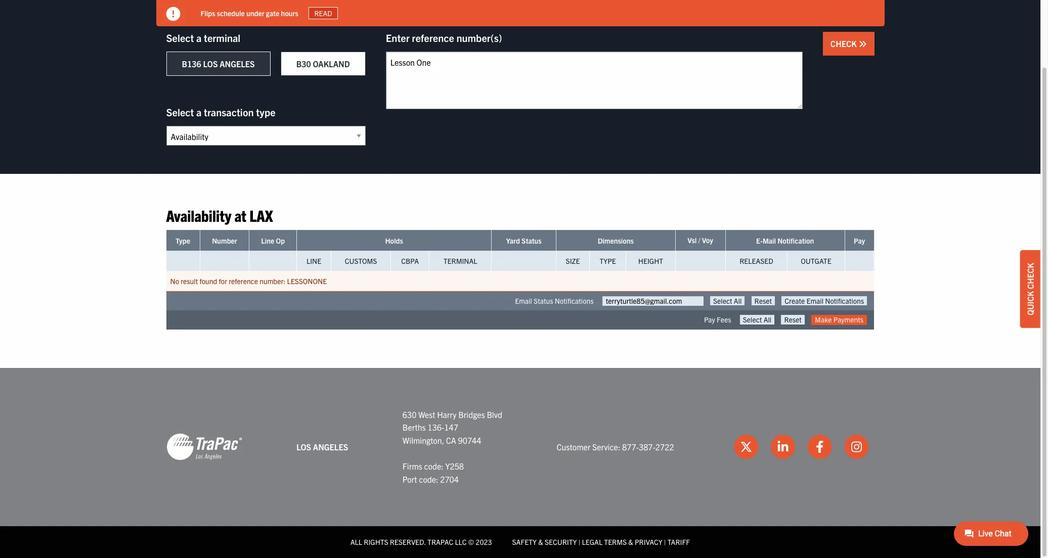 Task type: locate. For each thing, give the bounding box(es) containing it.
0 horizontal spatial pay
[[705, 316, 716, 325]]

1 horizontal spatial pay
[[854, 237, 866, 246]]

size
[[566, 257, 580, 266]]

select for select a terminal
[[166, 31, 194, 44]]

1 horizontal spatial type
[[600, 257, 616, 266]]

a
[[196, 31, 202, 44], [196, 106, 202, 118]]

lessonone
[[287, 277, 327, 286]]

check button
[[823, 32, 875, 56]]

type down dimensions
[[600, 257, 616, 266]]

1 horizontal spatial los
[[297, 442, 311, 452]]

status
[[522, 237, 542, 246], [534, 297, 554, 306]]

footer containing 630 west harry bridges blvd
[[0, 368, 1041, 559]]

quick check
[[1026, 263, 1036, 316]]

0 vertical spatial check
[[831, 38, 859, 49]]

90744
[[458, 436, 482, 446]]

0 vertical spatial pay
[[854, 237, 866, 246]]

b30
[[296, 59, 311, 69]]

check inside button
[[831, 38, 859, 49]]

rights
[[364, 538, 388, 547]]

2 a from the top
[[196, 106, 202, 118]]

outgate
[[801, 257, 832, 266]]

privacy
[[635, 538, 663, 547]]

1 vertical spatial check
[[1026, 263, 1036, 290]]

0 horizontal spatial type
[[176, 237, 190, 246]]

select for select a transaction type
[[166, 106, 194, 118]]

code:
[[424, 462, 444, 472], [419, 475, 439, 485]]

1 select from the top
[[166, 31, 194, 44]]

0 vertical spatial type
[[176, 237, 190, 246]]

footer
[[0, 368, 1041, 559]]

a for transaction
[[196, 106, 202, 118]]

safety & security link
[[513, 538, 577, 547]]

1 vertical spatial type
[[600, 257, 616, 266]]

147
[[445, 423, 459, 433]]

for
[[219, 277, 227, 286]]

select left transaction in the top left of the page
[[166, 106, 194, 118]]

2 | from the left
[[665, 538, 666, 547]]

1 vertical spatial angeles
[[313, 442, 348, 452]]

& right 'terms'
[[629, 538, 634, 547]]

bridges
[[459, 410, 485, 420]]

0 vertical spatial los
[[203, 59, 218, 69]]

387-
[[639, 442, 656, 452]]

transaction
[[204, 106, 254, 118]]

2 & from the left
[[629, 538, 634, 547]]

number(s)
[[457, 31, 502, 44]]

0 vertical spatial line
[[261, 237, 275, 246]]

0 horizontal spatial angeles
[[220, 59, 255, 69]]

y258
[[446, 462, 464, 472]]

a left transaction in the top left of the page
[[196, 106, 202, 118]]

status right yard
[[522, 237, 542, 246]]

0 horizontal spatial line
[[261, 237, 275, 246]]

firms code:  y258 port code:  2704
[[403, 462, 464, 485]]

0 vertical spatial a
[[196, 31, 202, 44]]

llc
[[455, 538, 467, 547]]

1 vertical spatial pay
[[705, 316, 716, 325]]

reference right 'enter'
[[412, 31, 454, 44]]

None button
[[711, 297, 745, 306], [752, 297, 776, 306], [782, 297, 868, 306], [740, 316, 775, 325], [782, 316, 805, 325], [711, 297, 745, 306], [752, 297, 776, 306], [782, 297, 868, 306], [740, 316, 775, 325], [782, 316, 805, 325]]

1 horizontal spatial &
[[629, 538, 634, 547]]

|
[[579, 538, 581, 547], [665, 538, 666, 547]]

2722
[[656, 442, 675, 452]]

line for line op
[[261, 237, 275, 246]]

code: up 2704
[[424, 462, 444, 472]]

| left tariff
[[665, 538, 666, 547]]

wilmington,
[[403, 436, 444, 446]]

2 select from the top
[[166, 106, 194, 118]]

legal
[[582, 538, 603, 547]]

reference right for
[[229, 277, 258, 286]]

customs
[[345, 257, 377, 266]]

status right email
[[534, 297, 554, 306]]

0 horizontal spatial check
[[831, 38, 859, 49]]

1 vertical spatial status
[[534, 297, 554, 306]]

a left terminal
[[196, 31, 202, 44]]

terminal
[[204, 31, 241, 44]]

customer
[[557, 442, 591, 452]]

op
[[276, 237, 285, 246]]

holds
[[385, 237, 403, 246]]

type down availability
[[176, 237, 190, 246]]

1 vertical spatial los
[[297, 442, 311, 452]]

0 horizontal spatial &
[[539, 538, 543, 547]]

line
[[261, 237, 275, 246], [307, 257, 321, 266]]

enter reference number(s)
[[386, 31, 502, 44]]

e-
[[757, 237, 763, 246]]

pay
[[854, 237, 866, 246], [705, 316, 716, 325]]

pay for pay
[[854, 237, 866, 246]]

select
[[166, 31, 194, 44], [166, 106, 194, 118]]

availability
[[166, 206, 232, 225]]

notifications
[[555, 297, 594, 306]]

type
[[256, 106, 276, 118]]

email
[[515, 297, 532, 306]]

0 horizontal spatial |
[[579, 538, 581, 547]]

0 vertical spatial select
[[166, 31, 194, 44]]

0 vertical spatial angeles
[[220, 59, 255, 69]]

tariff
[[668, 538, 691, 547]]

©
[[469, 538, 474, 547]]

code: right port
[[419, 475, 439, 485]]

yard status
[[506, 237, 542, 246]]

read link
[[309, 7, 338, 19]]

angeles
[[220, 59, 255, 69], [313, 442, 348, 452]]

quick
[[1026, 291, 1036, 316]]

reference
[[412, 31, 454, 44], [229, 277, 258, 286]]

safety
[[513, 538, 537, 547]]

los
[[203, 59, 218, 69], [297, 442, 311, 452]]

1 a from the top
[[196, 31, 202, 44]]

1 vertical spatial code:
[[419, 475, 439, 485]]

released
[[740, 257, 774, 266]]

0 vertical spatial status
[[522, 237, 542, 246]]

1 horizontal spatial line
[[307, 257, 321, 266]]

1 vertical spatial select
[[166, 106, 194, 118]]

| left legal
[[579, 538, 581, 547]]

1 vertical spatial reference
[[229, 277, 258, 286]]

email status notifications
[[515, 297, 594, 306]]

check
[[831, 38, 859, 49], [1026, 263, 1036, 290]]

select down solid icon
[[166, 31, 194, 44]]

no
[[170, 277, 179, 286]]

1 horizontal spatial |
[[665, 538, 666, 547]]

1 horizontal spatial reference
[[412, 31, 454, 44]]

630
[[403, 410, 417, 420]]

found
[[200, 277, 217, 286]]

legal terms & privacy link
[[582, 538, 663, 547]]

line left op
[[261, 237, 275, 246]]

cbpa
[[402, 257, 419, 266]]

all rights reserved. trapac llc © 2023
[[351, 538, 492, 547]]

1 vertical spatial line
[[307, 257, 321, 266]]

hours
[[281, 8, 299, 18]]

1 vertical spatial a
[[196, 106, 202, 118]]

ca
[[446, 436, 456, 446]]

b30 oakland
[[296, 59, 350, 69]]

type
[[176, 237, 190, 246], [600, 257, 616, 266]]

& right safety
[[539, 538, 543, 547]]

line up the lessonone
[[307, 257, 321, 266]]

1 horizontal spatial check
[[1026, 263, 1036, 290]]

height
[[639, 257, 664, 266]]



Task type: vqa. For each thing, say whether or not it's contained in the screenshot.
middle chassis
no



Task type: describe. For each thing, give the bounding box(es) containing it.
vsl
[[688, 236, 697, 245]]

status for yard
[[522, 237, 542, 246]]

tariff link
[[668, 538, 691, 547]]

reserved.
[[390, 538, 426, 547]]

oakland
[[313, 59, 350, 69]]

los angeles image
[[166, 433, 242, 462]]

port
[[403, 475, 417, 485]]

0 horizontal spatial reference
[[229, 277, 258, 286]]

vsl / voy
[[688, 236, 714, 245]]

1 | from the left
[[579, 538, 581, 547]]

quick check link
[[1021, 251, 1041, 328]]

1 horizontal spatial angeles
[[313, 442, 348, 452]]

security
[[545, 538, 577, 547]]

b136 los angeles
[[182, 59, 255, 69]]

mail
[[763, 237, 776, 246]]

trapac
[[428, 538, 454, 547]]

line op
[[261, 237, 285, 246]]

result
[[181, 277, 198, 286]]

877-
[[623, 442, 639, 452]]

solid image
[[166, 7, 180, 21]]

2023
[[476, 538, 492, 547]]

number:
[[260, 277, 286, 286]]

gate
[[266, 8, 280, 18]]

e-mail notification
[[757, 237, 815, 246]]

enter
[[386, 31, 410, 44]]

dimensions
[[598, 237, 634, 246]]

safety & security | legal terms & privacy | tariff
[[513, 538, 691, 547]]

flips schedule under gate hours
[[201, 8, 299, 18]]

read
[[315, 9, 332, 18]]

Your Email email field
[[603, 297, 704, 306]]

line for line
[[307, 257, 321, 266]]

pay for pay fees
[[705, 316, 716, 325]]

0 vertical spatial code:
[[424, 462, 444, 472]]

status for email
[[534, 297, 554, 306]]

schedule
[[217, 8, 245, 18]]

voy
[[702, 236, 714, 245]]

0 horizontal spatial los
[[203, 59, 218, 69]]

firms
[[403, 462, 423, 472]]

flips
[[201, 8, 215, 18]]

fees
[[717, 316, 732, 325]]

a for terminal
[[196, 31, 202, 44]]

136-
[[428, 423, 445, 433]]

pay fees
[[705, 316, 732, 325]]

at
[[235, 206, 246, 225]]

terminal
[[444, 257, 478, 266]]

under
[[247, 8, 265, 18]]

Enter reference number(s) text field
[[386, 52, 803, 109]]

all
[[351, 538, 362, 547]]

harry
[[437, 410, 457, 420]]

2704
[[440, 475, 459, 485]]

availability at lax
[[166, 206, 273, 225]]

terms
[[605, 538, 627, 547]]

/
[[699, 236, 701, 245]]

customer service: 877-387-2722
[[557, 442, 675, 452]]

630 west harry bridges blvd berths 136-147 wilmington, ca 90744
[[403, 410, 503, 446]]

payments
[[834, 316, 864, 325]]

make
[[815, 316, 832, 325]]

lax
[[250, 206, 273, 225]]

west
[[419, 410, 436, 420]]

select a transaction type
[[166, 106, 276, 118]]

yard
[[506, 237, 520, 246]]

solid image
[[859, 40, 867, 48]]

blvd
[[487, 410, 503, 420]]

berths
[[403, 423, 426, 433]]

no result found for reference number: lessonone
[[170, 277, 327, 286]]

b136
[[182, 59, 201, 69]]

select a terminal
[[166, 31, 241, 44]]

1 & from the left
[[539, 538, 543, 547]]

notification
[[778, 237, 815, 246]]

los angeles
[[297, 442, 348, 452]]

make payments
[[815, 316, 864, 325]]

make payments link
[[812, 316, 868, 325]]

0 vertical spatial reference
[[412, 31, 454, 44]]

service:
[[593, 442, 621, 452]]



